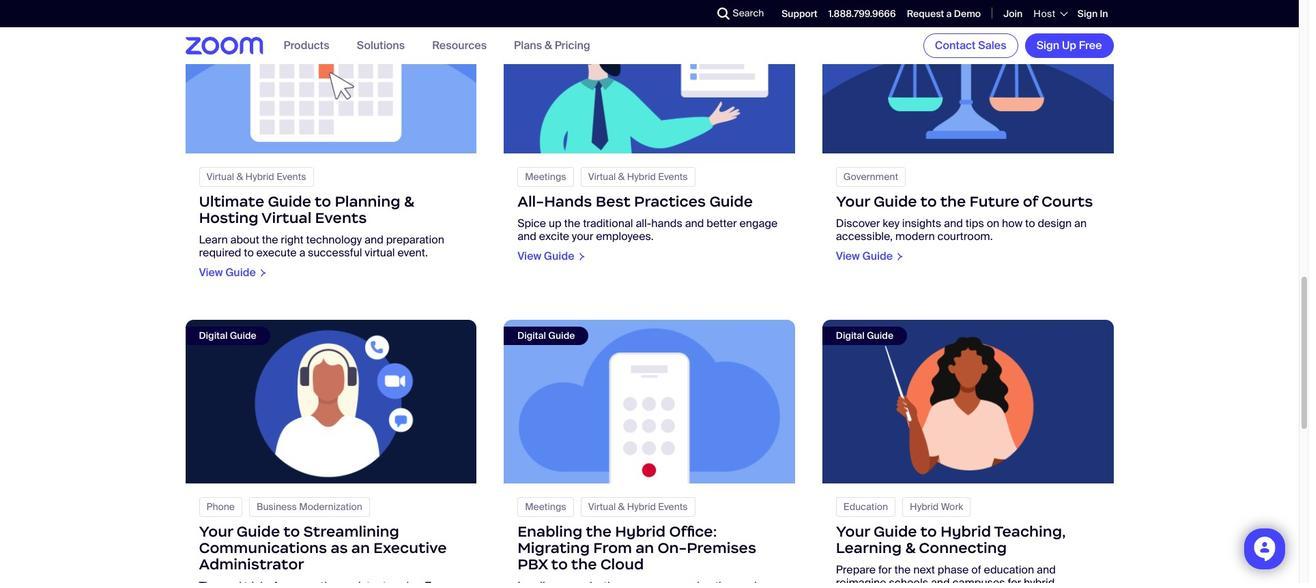 Task type: vqa. For each thing, say whether or not it's contained in the screenshot.
the topmost .
no



Task type: describe. For each thing, give the bounding box(es) containing it.
sign up free link
[[1025, 33, 1114, 58]]

enabling the hybrid office: migrating from an on-premises pbx to the cloud
[[518, 523, 757, 574]]

digital for enabling
[[518, 330, 546, 342]]

a inside ultimate guide to planning & hosting virtual events learn about the right technology and preparation required to execute a successful virtual event. view guide
[[299, 246, 305, 260]]

contact sales
[[935, 38, 1007, 53]]

communications
[[199, 540, 327, 558]]

support
[[782, 7, 818, 20]]

modernization
[[299, 501, 362, 514]]

right
[[281, 233, 304, 247]]

teaching,
[[994, 523, 1066, 542]]

up
[[549, 217, 562, 231]]

host button
[[1034, 7, 1067, 20]]

1.888.799.9666 link
[[829, 7, 896, 20]]

events up right in the top of the page
[[277, 171, 306, 183]]

digital guide for your
[[199, 330, 257, 342]]

virtual
[[365, 246, 395, 260]]

& inside your guide to hybrid teaching, learning & connecting prepare for the next phase of education and reimagine schools and campuses for hybri
[[906, 540, 916, 558]]

calendar image
[[185, 0, 477, 154]]

event.
[[398, 246, 428, 260]]

events inside ultimate guide to planning & hosting virtual events learn about the right technology and preparation required to execute a successful virtual event. view guide
[[315, 209, 367, 227]]

your guide to the future of courts discover key insights and tips on how to design an accessible, modern courtroom. view guide
[[836, 193, 1093, 264]]

learn
[[199, 233, 228, 247]]

contact
[[935, 38, 976, 53]]

& right plans
[[545, 39, 552, 53]]

tips
[[966, 217, 984, 231]]

sign in
[[1078, 7, 1109, 20]]

meetings for all-hands best practices guide
[[525, 171, 566, 183]]

courtroom.
[[938, 230, 993, 244]]

0 horizontal spatial for
[[879, 564, 892, 578]]

business modernization
[[257, 501, 362, 514]]

office:
[[669, 523, 717, 542]]

to inside "enabling the hybrid office: migrating from an on-premises pbx to the cloud"
[[551, 556, 568, 574]]

preparation
[[386, 233, 444, 247]]

plans
[[514, 39, 542, 53]]

planning
[[335, 193, 401, 211]]

the inside the your guide to the future of courts discover key insights and tips on how to design an accessible, modern courtroom. view guide
[[941, 193, 966, 211]]

modern
[[896, 230, 935, 244]]

digital guide for enabling
[[518, 330, 575, 342]]

of inside the your guide to the future of courts discover key insights and tips on how to design an accessible, modern courtroom. view guide
[[1023, 193, 1038, 211]]

support link
[[782, 7, 818, 20]]

business
[[257, 501, 297, 514]]

3 digital guide from the left
[[836, 330, 894, 342]]

the left cloud
[[571, 556, 597, 574]]

phase
[[938, 564, 969, 578]]

3 digital from the left
[[836, 330, 865, 342]]

zoom logo image
[[185, 37, 263, 54]]

ultimate guide to planning & hosting virtual events learn about the right technology and preparation required to execute a successful virtual event. view guide
[[199, 193, 444, 280]]

an inside the your guide to the future of courts discover key insights and tips on how to design an accessible, modern courtroom. view guide
[[1075, 217, 1087, 231]]

guide inside your guide to hybrid teaching, learning & connecting prepare for the next phase of education and reimagine schools and campuses for hybri
[[874, 523, 917, 542]]

virtual up from
[[588, 501, 616, 514]]

& up best
[[618, 171, 625, 183]]

practices
[[634, 193, 706, 211]]

discover
[[836, 217, 880, 231]]

all-hands best practices guide spice up the traditional all-hands and better engage and excite your employees. view guide
[[518, 193, 778, 264]]

education
[[844, 501, 888, 514]]

contact sales link
[[924, 33, 1018, 58]]

hands
[[652, 217, 683, 231]]

0 vertical spatial a
[[947, 7, 952, 20]]

enabling
[[518, 523, 583, 542]]

view inside the your guide to the future of courts discover key insights and tips on how to design an accessible, modern courtroom. view guide
[[836, 249, 860, 264]]

resources
[[432, 39, 487, 53]]

future
[[970, 193, 1020, 211]]

and right education
[[1037, 564, 1056, 578]]

female figure holding a pointer image
[[823, 320, 1114, 484]]

hybrid inside "enabling the hybrid office: migrating from an on-premises pbx to the cloud"
[[615, 523, 666, 542]]

your for your guide to the future of courts discover key insights and tips on how to design an accessible, modern courtroom. view guide
[[836, 193, 870, 211]]

pricing
[[555, 39, 590, 53]]

an for your guide to streamlining communications as an executive administrator
[[352, 540, 370, 558]]

illustration of a person image
[[185, 320, 477, 484]]

from
[[594, 540, 632, 558]]

about
[[230, 233, 259, 247]]

government
[[844, 171, 899, 183]]

the up cloud
[[586, 523, 612, 542]]

plans & pricing
[[514, 39, 590, 53]]

better
[[707, 217, 737, 231]]

as
[[331, 540, 348, 558]]

employees.
[[596, 230, 654, 244]]

hybrid up best
[[627, 171, 656, 183]]

engage
[[740, 217, 778, 231]]

join
[[1004, 7, 1023, 20]]

request a demo
[[907, 7, 981, 20]]

1.888.799.9666
[[829, 7, 896, 20]]

virtual & hybrid events up ultimate
[[207, 171, 306, 183]]

all-
[[636, 217, 652, 231]]

digital for your
[[199, 330, 228, 342]]

administrator
[[199, 556, 304, 574]]

courts
[[1042, 193, 1093, 211]]

executive
[[374, 540, 447, 558]]

and inside the your guide to the future of courts discover key insights and tips on how to design an accessible, modern courtroom. view guide
[[944, 217, 963, 231]]

ultimate
[[199, 193, 264, 211]]

your
[[572, 230, 594, 244]]

and left better
[[685, 217, 704, 231]]

events up practices
[[658, 171, 688, 183]]



Task type: locate. For each thing, give the bounding box(es) containing it.
1 digital from the left
[[199, 330, 228, 342]]

to up insights
[[921, 193, 937, 211]]

products button
[[284, 39, 330, 53]]

1 meetings from the top
[[525, 171, 566, 183]]

solutions
[[357, 39, 405, 53]]

1 horizontal spatial a
[[947, 7, 952, 20]]

0 horizontal spatial a
[[299, 246, 305, 260]]

campuses
[[953, 577, 1006, 584]]

learning
[[836, 540, 902, 558]]

sign for sign in
[[1078, 7, 1098, 20]]

1 horizontal spatial sign
[[1078, 7, 1098, 20]]

meetings
[[525, 171, 566, 183], [525, 501, 566, 514]]

the inside 'all-hands best practices guide spice up the traditional all-hands and better engage and excite your employees. view guide'
[[564, 217, 581, 231]]

to down hybrid work
[[921, 523, 937, 542]]

sign up free
[[1037, 38, 1102, 53]]

education
[[984, 564, 1035, 578]]

and down planning on the left of the page
[[365, 233, 384, 247]]

1 digital guide from the left
[[199, 330, 257, 342]]

premises
[[687, 540, 757, 558]]

view down accessible,
[[836, 249, 860, 264]]

0 vertical spatial of
[[1023, 193, 1038, 211]]

for down learning
[[879, 564, 892, 578]]

& up next
[[906, 540, 916, 558]]

and left excite
[[518, 230, 537, 244]]

1 vertical spatial of
[[972, 564, 982, 578]]

virtual & hybrid events up best
[[588, 171, 688, 183]]

1 vertical spatial a
[[299, 246, 305, 260]]

demo
[[954, 7, 981, 20]]

products
[[284, 39, 330, 53]]

how
[[1002, 217, 1023, 231]]

and right "schools"
[[931, 577, 950, 584]]

hosting
[[199, 209, 259, 227]]

of inside your guide to hybrid teaching, learning & connecting prepare for the next phase of education and reimagine schools and campuses for hybri
[[972, 564, 982, 578]]

hybrid left work at the bottom of the page
[[910, 501, 939, 514]]

2 horizontal spatial view
[[836, 249, 860, 264]]

sign for sign up free
[[1037, 38, 1060, 53]]

view inside 'all-hands best practices guide spice up the traditional all-hands and better engage and excite your employees. view guide'
[[518, 249, 542, 264]]

excite
[[539, 230, 569, 244]]

hybrid work
[[910, 501, 964, 514]]

design
[[1038, 217, 1072, 231]]

reimagine
[[836, 577, 887, 584]]

an right as
[[352, 540, 370, 558]]

2 horizontal spatial digital guide
[[836, 330, 894, 342]]

events up 'technology'
[[315, 209, 367, 227]]

events
[[277, 171, 306, 183], [658, 171, 688, 183], [315, 209, 367, 227], [658, 501, 688, 514]]

resources button
[[432, 39, 487, 53]]

virtual & hybrid events for all-hands best practices guide
[[588, 171, 688, 183]]

hybrid up ultimate
[[246, 171, 274, 183]]

cloud
[[601, 556, 644, 574]]

to left execute
[[244, 246, 254, 260]]

0 horizontal spatial view
[[199, 266, 223, 280]]

streamlining
[[304, 523, 399, 542]]

a left demo
[[947, 7, 952, 20]]

search
[[733, 7, 764, 19]]

0 horizontal spatial an
[[352, 540, 370, 558]]

an inside 'your guide to streamlining communications as an executive administrator'
[[352, 540, 370, 558]]

free
[[1079, 38, 1102, 53]]

virtual up right in the top of the page
[[262, 209, 312, 227]]

hybrid up "enabling the hybrid office: migrating from an on-premises pbx to the cloud"
[[627, 501, 656, 514]]

schools
[[889, 577, 929, 584]]

the left right in the top of the page
[[262, 233, 278, 247]]

to inside 'your guide to streamlining communications as an executive administrator'
[[283, 523, 300, 542]]

the
[[941, 193, 966, 211], [564, 217, 581, 231], [262, 233, 278, 247], [586, 523, 612, 542], [571, 556, 597, 574], [895, 564, 911, 578]]

your guide to streamlining communications as an executive administrator
[[199, 523, 447, 574]]

best
[[596, 193, 631, 211]]

request
[[907, 7, 945, 20]]

to right how
[[1026, 217, 1036, 231]]

the inside ultimate guide to planning & hosting virtual events learn about the right technology and preparation required to execute a successful virtual event. view guide
[[262, 233, 278, 247]]

an
[[1075, 217, 1087, 231], [352, 540, 370, 558], [636, 540, 654, 558]]

connecting
[[919, 540, 1007, 558]]

meetings up enabling
[[525, 501, 566, 514]]

a
[[947, 7, 952, 20], [299, 246, 305, 260]]

virtual inside ultimate guide to planning & hosting virtual events learn about the right technology and preparation required to execute a successful virtual event. view guide
[[262, 209, 312, 227]]

join link
[[1004, 7, 1023, 20]]

to inside your guide to hybrid teaching, learning & connecting prepare for the next phase of education and reimagine schools and campuses for hybri
[[921, 523, 937, 542]]

None search field
[[667, 3, 721, 25]]

request a demo link
[[907, 7, 981, 20]]

hands
[[544, 193, 592, 211]]

1 horizontal spatial an
[[636, 540, 654, 558]]

your inside your guide to hybrid teaching, learning & connecting prepare for the next phase of education and reimagine schools and campuses for hybri
[[836, 523, 870, 542]]

in
[[1100, 7, 1109, 20]]

host
[[1034, 7, 1056, 20]]

key
[[883, 217, 900, 231]]

virtual & hybrid events up "enabling the hybrid office: migrating from an on-premises pbx to the cloud"
[[588, 501, 688, 514]]

meetings up all-
[[525, 171, 566, 183]]

your inside the your guide to the future of courts discover key insights and tips on how to design an accessible, modern courtroom. view guide
[[836, 193, 870, 211]]

0 horizontal spatial digital guide
[[199, 330, 257, 342]]

next
[[914, 564, 935, 578]]

digital guide
[[199, 330, 257, 342], [518, 330, 575, 342], [836, 330, 894, 342]]

and inside ultimate guide to planning & hosting virtual events learn about the right technology and preparation required to execute a successful virtual event. view guide
[[365, 233, 384, 247]]

1 horizontal spatial for
[[1008, 577, 1022, 584]]

your down education
[[836, 523, 870, 542]]

illustration of scales image
[[823, 0, 1114, 154]]

hybrid
[[246, 171, 274, 183], [627, 171, 656, 183], [627, 501, 656, 514], [910, 501, 939, 514], [615, 523, 666, 542], [941, 523, 991, 542]]

for
[[879, 564, 892, 578], [1008, 577, 1022, 584]]

up
[[1062, 38, 1077, 53]]

events up office:
[[658, 501, 688, 514]]

view down excite
[[518, 249, 542, 264]]

sign left up on the right
[[1037, 38, 1060, 53]]

an for enabling the hybrid office: migrating from an on-premises pbx to the cloud
[[636, 540, 654, 558]]

1 vertical spatial sign
[[1037, 38, 1060, 53]]

all-
[[518, 193, 544, 211]]

meetings for enabling the hybrid office: migrating from an on-premises pbx to the cloud
[[525, 501, 566, 514]]

& up preparation
[[404, 193, 414, 211]]

execute
[[256, 246, 297, 260]]

plans & pricing link
[[514, 39, 590, 53]]

your for your guide to streamlining communications as an executive administrator
[[199, 523, 233, 542]]

guide
[[268, 193, 311, 211], [710, 193, 753, 211], [874, 193, 917, 211], [544, 249, 575, 264], [863, 249, 893, 264], [225, 266, 256, 280], [230, 330, 257, 342], [548, 330, 575, 342], [867, 330, 894, 342], [237, 523, 280, 542], [874, 523, 917, 542]]

0 vertical spatial meetings
[[525, 171, 566, 183]]

& inside ultimate guide to planning & hosting virtual events learn about the right technology and preparation required to execute a successful virtual event. view guide
[[404, 193, 414, 211]]

& up ultimate
[[237, 171, 243, 183]]

0 horizontal spatial digital
[[199, 330, 228, 342]]

digital
[[199, 330, 228, 342], [518, 330, 546, 342], [836, 330, 865, 342]]

2 horizontal spatial an
[[1075, 217, 1087, 231]]

2 meetings from the top
[[525, 501, 566, 514]]

hybrid inside your guide to hybrid teaching, learning & connecting prepare for the next phase of education and reimagine schools and campuses for hybri
[[941, 523, 991, 542]]

search image
[[717, 8, 730, 20], [717, 8, 730, 20]]

1 horizontal spatial digital
[[518, 330, 546, 342]]

the right up
[[564, 217, 581, 231]]

sign in link
[[1078, 7, 1109, 20]]

your up discover
[[836, 193, 870, 211]]

on
[[987, 217, 1000, 231]]

1 horizontal spatial view
[[518, 249, 542, 264]]

illustration of a digital device image
[[504, 320, 795, 484]]

your inside 'your guide to streamlining communications as an executive administrator'
[[199, 523, 233, 542]]

virtual up best
[[588, 171, 616, 183]]

technology
[[306, 233, 362, 247]]

a right execute
[[299, 246, 305, 260]]

an inside "enabling the hybrid office: migrating from an on-premises pbx to the cloud"
[[636, 540, 654, 558]]

to up 'technology'
[[315, 193, 331, 211]]

1 horizontal spatial digital guide
[[518, 330, 575, 342]]

to
[[315, 193, 331, 211], [921, 193, 937, 211], [1026, 217, 1036, 231], [244, 246, 254, 260], [283, 523, 300, 542], [921, 523, 937, 542], [551, 556, 568, 574]]

view down required
[[199, 266, 223, 280]]

pbx
[[518, 556, 548, 574]]

successful
[[308, 246, 362, 260]]

0 vertical spatial sign
[[1078, 7, 1098, 20]]

to right pbx
[[551, 556, 568, 574]]

prepare
[[836, 564, 876, 578]]

insights
[[902, 217, 942, 231]]

view inside ultimate guide to planning & hosting virtual events learn about the right technology and preparation required to execute a successful virtual event. view guide
[[199, 266, 223, 280]]

the left next
[[895, 564, 911, 578]]

hybrid up cloud
[[615, 523, 666, 542]]

view
[[518, 249, 542, 264], [836, 249, 860, 264], [199, 266, 223, 280]]

illstration of a man image
[[504, 0, 795, 154]]

for right campuses
[[1008, 577, 1022, 584]]

your
[[836, 193, 870, 211], [199, 523, 233, 542], [836, 523, 870, 542]]

required
[[199, 246, 241, 260]]

the inside your guide to hybrid teaching, learning & connecting prepare for the next phase of education and reimagine schools and campuses for hybri
[[895, 564, 911, 578]]

2 digital guide from the left
[[518, 330, 575, 342]]

phone
[[207, 501, 235, 514]]

an down the courts
[[1075, 217, 1087, 231]]

0 horizontal spatial sign
[[1037, 38, 1060, 53]]

virtual & hybrid events for enabling the hybrid office: migrating from an on-premises pbx to the cloud
[[588, 501, 688, 514]]

of right the phase
[[972, 564, 982, 578]]

0 horizontal spatial of
[[972, 564, 982, 578]]

accessible,
[[836, 230, 893, 244]]

guide inside 'your guide to streamlining communications as an executive administrator'
[[237, 523, 280, 542]]

virtual up ultimate
[[207, 171, 234, 183]]

of
[[1023, 193, 1038, 211], [972, 564, 982, 578]]

to down business
[[283, 523, 300, 542]]

1 vertical spatial meetings
[[525, 501, 566, 514]]

and left tips
[[944, 217, 963, 231]]

migrating
[[518, 540, 590, 558]]

traditional
[[583, 217, 633, 231]]

the up tips
[[941, 193, 966, 211]]

2 horizontal spatial digital
[[836, 330, 865, 342]]

on-
[[658, 540, 687, 558]]

of up design
[[1023, 193, 1038, 211]]

spice
[[518, 217, 546, 231]]

your down phone
[[199, 523, 233, 542]]

1 horizontal spatial of
[[1023, 193, 1038, 211]]

2 digital from the left
[[518, 330, 546, 342]]

hybrid down work at the bottom of the page
[[941, 523, 991, 542]]

solutions button
[[357, 39, 405, 53]]

work
[[941, 501, 964, 514]]

& up from
[[618, 501, 625, 514]]

your guide to hybrid teaching, learning & connecting prepare for the next phase of education and reimagine schools and campuses for hybri
[[836, 523, 1066, 584]]

your for your guide to hybrid teaching, learning & connecting prepare for the next phase of education and reimagine schools and campuses for hybri
[[836, 523, 870, 542]]

sign left in
[[1078, 7, 1098, 20]]

an left on-
[[636, 540, 654, 558]]



